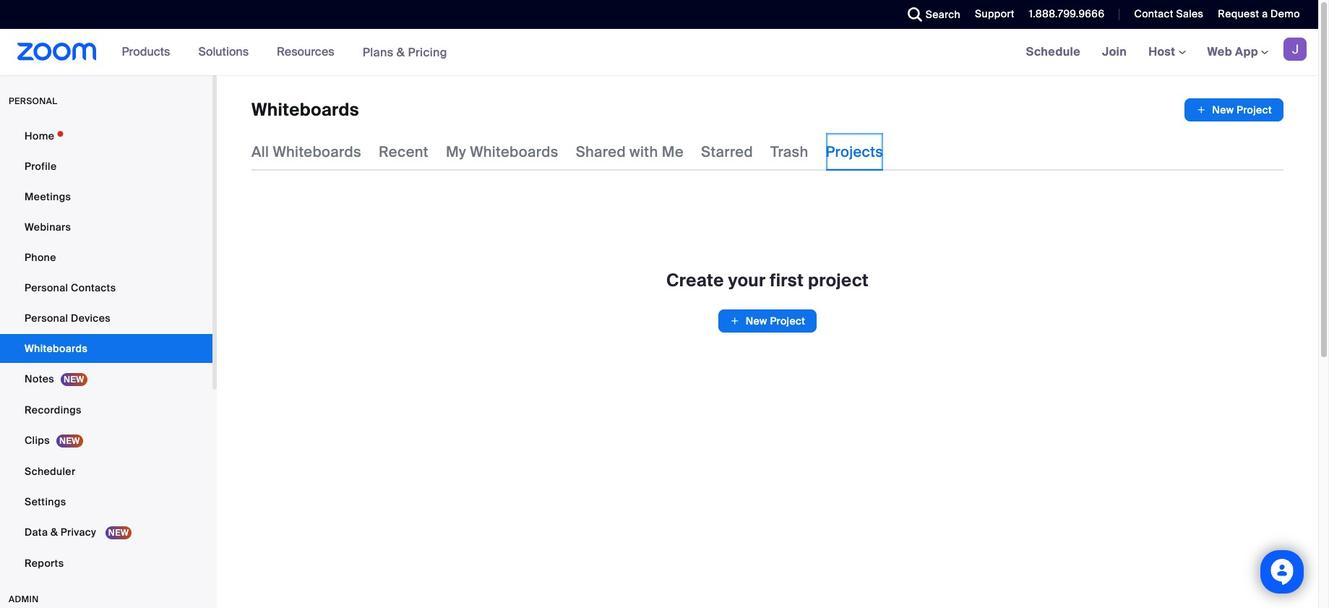 Task type: vqa. For each thing, say whether or not it's contained in the screenshot.
Partners
no



Task type: locate. For each thing, give the bounding box(es) containing it.
devices
[[71, 312, 111, 325]]

plans & pricing link
[[363, 44, 447, 60], [363, 44, 447, 60]]

project
[[808, 269, 869, 291]]

1 personal from the top
[[25, 281, 68, 294]]

1 horizontal spatial new project
[[1213, 103, 1273, 116]]

reports link
[[0, 549, 213, 578]]

new for create your first project
[[746, 315, 768, 328]]

new project right add image
[[1213, 103, 1273, 116]]

0 horizontal spatial new project
[[746, 315, 806, 328]]

1 vertical spatial &
[[51, 526, 58, 539]]

0 vertical spatial new project button
[[1185, 98, 1284, 121]]

new project
[[1213, 103, 1273, 116], [746, 315, 806, 328]]

personal
[[25, 281, 68, 294], [25, 312, 68, 325]]

demo
[[1271, 7, 1301, 20]]

phone link
[[0, 243, 213, 272]]

home link
[[0, 121, 213, 150]]

whiteboards down personal devices
[[25, 342, 88, 355]]

& inside personal menu menu
[[51, 526, 58, 539]]

new project right add icon
[[746, 315, 806, 328]]

project right add image
[[1237, 103, 1273, 116]]

me
[[662, 142, 684, 161]]

with
[[630, 142, 658, 161]]

new inside whiteboards application
[[1213, 103, 1234, 116]]

new project button for create your first project
[[718, 309, 817, 333]]

personal devices link
[[0, 304, 213, 333]]

& inside product information navigation
[[397, 44, 405, 60]]

clips link
[[0, 426, 213, 456]]

search
[[926, 8, 961, 21]]

project down first on the top of page
[[770, 315, 806, 328]]

new project button for whiteboards
[[1185, 98, 1284, 121]]

contacts
[[71, 281, 116, 294]]

trash
[[771, 142, 809, 161]]

1 horizontal spatial new
[[1213, 103, 1234, 116]]

banner
[[0, 29, 1319, 76]]

1 horizontal spatial project
[[1237, 103, 1273, 116]]

project inside whiteboards application
[[1237, 103, 1273, 116]]

whiteboards
[[252, 98, 359, 121], [273, 142, 362, 161], [470, 142, 559, 161], [25, 342, 88, 355]]

new
[[1213, 103, 1234, 116], [746, 315, 768, 328]]

schedule
[[1026, 44, 1081, 59]]

project for whiteboards
[[1237, 103, 1273, 116]]

2 personal from the top
[[25, 312, 68, 325]]

settings link
[[0, 487, 213, 516]]

1 vertical spatial new
[[746, 315, 768, 328]]

personal down personal contacts
[[25, 312, 68, 325]]

& right data
[[51, 526, 58, 539]]

0 vertical spatial new
[[1213, 103, 1234, 116]]

& right plans
[[397, 44, 405, 60]]

contact sales
[[1135, 7, 1204, 20]]

plans & pricing
[[363, 44, 447, 60]]

privacy
[[61, 526, 96, 539]]

contact sales link
[[1124, 0, 1208, 29], [1135, 7, 1204, 20]]

new project inside whiteboards application
[[1213, 103, 1273, 116]]

support link
[[965, 0, 1019, 29], [975, 7, 1015, 20]]

1 vertical spatial new project button
[[718, 309, 817, 333]]

recent
[[379, 142, 429, 161]]

0 horizontal spatial project
[[770, 315, 806, 328]]

all whiteboards
[[252, 142, 362, 161]]

new project button down web app
[[1185, 98, 1284, 121]]

1.888.799.9666 button
[[1019, 0, 1109, 29], [1029, 7, 1105, 20]]

settings
[[25, 495, 66, 508]]

home
[[25, 129, 54, 142]]

profile
[[25, 160, 57, 173]]

banner containing products
[[0, 29, 1319, 76]]

project
[[1237, 103, 1273, 116], [770, 315, 806, 328]]

personal menu menu
[[0, 121, 213, 579]]

0 vertical spatial new project
[[1213, 103, 1273, 116]]

new right add icon
[[746, 315, 768, 328]]

plans
[[363, 44, 394, 60]]

products
[[122, 44, 170, 59]]

whiteboards up all whiteboards
[[252, 98, 359, 121]]

new project button down create your first project
[[718, 309, 817, 333]]

1 vertical spatial project
[[770, 315, 806, 328]]

&
[[397, 44, 405, 60], [51, 526, 58, 539]]

clips
[[25, 434, 50, 447]]

new right add image
[[1213, 103, 1234, 116]]

request a demo
[[1219, 7, 1301, 20]]

starred
[[701, 142, 753, 161]]

personal for personal contacts
[[25, 281, 68, 294]]

1 horizontal spatial new project button
[[1185, 98, 1284, 121]]

personal contacts
[[25, 281, 116, 294]]

resources button
[[277, 29, 341, 75]]

solutions button
[[198, 29, 255, 75]]

personal
[[9, 95, 57, 107]]

all
[[252, 142, 269, 161]]

1 vertical spatial new project
[[746, 315, 806, 328]]

& for privacy
[[51, 526, 58, 539]]

project for create your first project
[[770, 315, 806, 328]]

create
[[667, 269, 724, 291]]

data & privacy
[[25, 526, 99, 539]]

my
[[446, 142, 466, 161]]

0 vertical spatial personal
[[25, 281, 68, 294]]

meetings
[[25, 190, 71, 203]]

app
[[1236, 44, 1259, 59]]

profile picture image
[[1284, 38, 1307, 61]]

0 horizontal spatial new
[[746, 315, 768, 328]]

admin
[[9, 594, 39, 605]]

personal down 'phone'
[[25, 281, 68, 294]]

recordings link
[[0, 395, 213, 424]]

new project for whiteboards
[[1213, 103, 1273, 116]]

0 vertical spatial project
[[1237, 103, 1273, 116]]

request a demo link
[[1208, 0, 1319, 29], [1219, 7, 1301, 20]]

projects
[[826, 142, 884, 161]]

1 horizontal spatial &
[[397, 44, 405, 60]]

0 horizontal spatial new project button
[[718, 309, 817, 333]]

new project button
[[1185, 98, 1284, 121], [718, 309, 817, 333]]

1 vertical spatial personal
[[25, 312, 68, 325]]

0 horizontal spatial &
[[51, 526, 58, 539]]

0 vertical spatial &
[[397, 44, 405, 60]]



Task type: describe. For each thing, give the bounding box(es) containing it.
phone
[[25, 251, 56, 264]]

host
[[1149, 44, 1179, 59]]

join link
[[1092, 29, 1138, 75]]

whiteboards link
[[0, 334, 213, 363]]

whiteboards inside application
[[252, 98, 359, 121]]

web app
[[1208, 44, 1259, 59]]

meetings navigation
[[1016, 29, 1319, 76]]

webinars link
[[0, 213, 213, 241]]

sales
[[1177, 7, 1204, 20]]

join
[[1103, 44, 1127, 59]]

support
[[975, 7, 1015, 20]]

notes link
[[0, 364, 213, 394]]

product information navigation
[[111, 29, 458, 76]]

my whiteboards
[[446, 142, 559, 161]]

shared
[[576, 142, 626, 161]]

data
[[25, 526, 48, 539]]

create your first project
[[667, 269, 869, 291]]

notes
[[25, 372, 54, 385]]

whiteboards inside personal menu menu
[[25, 342, 88, 355]]

webinars
[[25, 221, 71, 234]]

scheduler link
[[0, 457, 213, 486]]

zoom logo image
[[17, 43, 97, 61]]

reports
[[25, 557, 64, 570]]

add image
[[730, 314, 740, 328]]

request
[[1219, 7, 1260, 20]]

meetings link
[[0, 182, 213, 211]]

pricing
[[408, 44, 447, 60]]

search button
[[897, 0, 965, 29]]

1.888.799.9666
[[1029, 7, 1105, 20]]

first
[[770, 269, 804, 291]]

& for pricing
[[397, 44, 405, 60]]

tabs of all whiteboard page tab list
[[252, 133, 884, 171]]

contact
[[1135, 7, 1174, 20]]

whiteboards application
[[252, 98, 1284, 121]]

personal for personal devices
[[25, 312, 68, 325]]

scheduler
[[25, 465, 75, 478]]

your
[[729, 269, 766, 291]]

solutions
[[198, 44, 249, 59]]

resources
[[277, 44, 334, 59]]

whiteboards right the all
[[273, 142, 362, 161]]

host button
[[1149, 44, 1186, 59]]

web app button
[[1208, 44, 1269, 59]]

a
[[1262, 7, 1268, 20]]

new project for create your first project
[[746, 315, 806, 328]]

schedule link
[[1016, 29, 1092, 75]]

products button
[[122, 29, 177, 75]]

whiteboards right my at the top
[[470, 142, 559, 161]]

add image
[[1197, 103, 1207, 117]]

data & privacy link
[[0, 518, 213, 547]]

recordings
[[25, 403, 82, 416]]

profile link
[[0, 152, 213, 181]]

personal contacts link
[[0, 273, 213, 302]]

personal devices
[[25, 312, 111, 325]]

web
[[1208, 44, 1233, 59]]

new for whiteboards
[[1213, 103, 1234, 116]]

shared with me
[[576, 142, 684, 161]]



